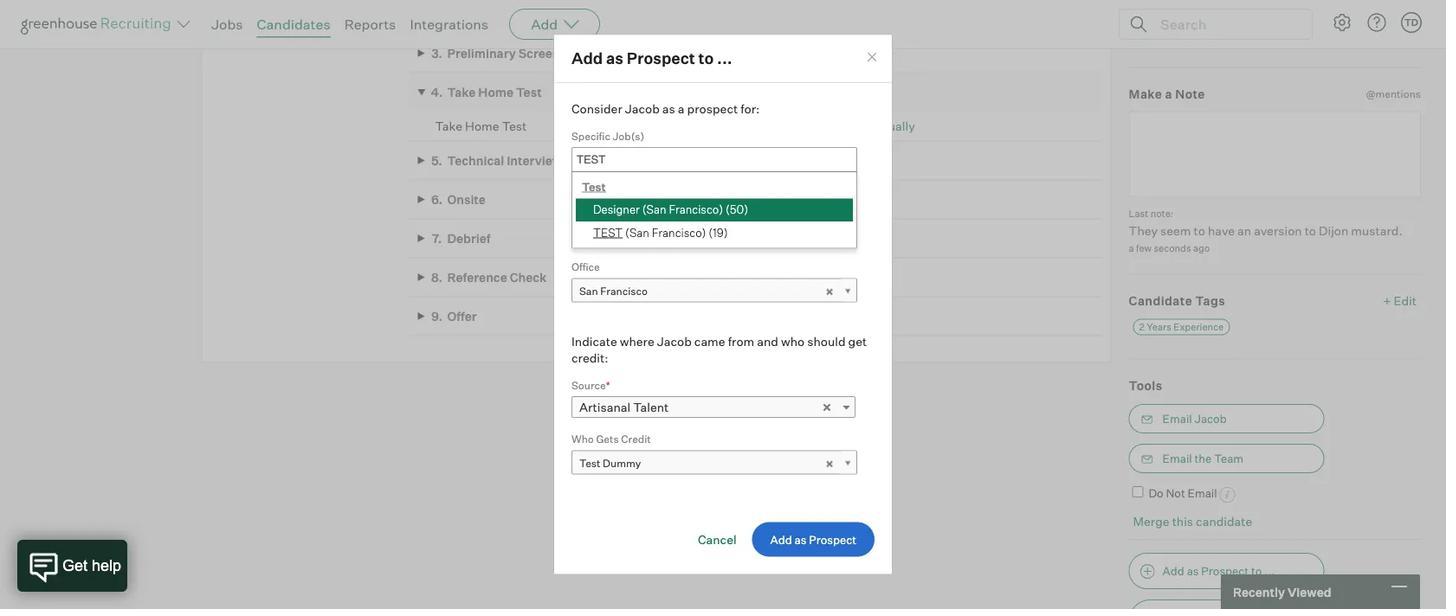 Task type: vqa. For each thing, say whether or not it's contained in the screenshot.
@mentions link
yes



Task type: describe. For each thing, give the bounding box(es) containing it.
email for email the team
[[1163, 452, 1192, 466]]

merge this candidate link
[[1133, 514, 1252, 529]]

4.
[[431, 85, 443, 100]]

gets
[[596, 433, 619, 446]]

office
[[571, 261, 600, 274]]

edit | dismiss
[[1129, 34, 1205, 49]]

tags
[[1195, 293, 1225, 308]]

who
[[571, 433, 594, 446]]

test (san francisco) (19)
[[593, 226, 728, 239]]

to left dijon
[[1305, 223, 1316, 238]]

talent
[[633, 400, 669, 415]]

1 vertical spatial home
[[465, 119, 499, 134]]

ago
[[1193, 243, 1210, 254]]

source *
[[571, 379, 610, 392]]

email the team button
[[1129, 444, 1324, 474]]

test
[[593, 226, 623, 239]]

francisco) for (50)
[[669, 203, 723, 217]]

san francisco
[[579, 285, 648, 298]]

upload
[[793, 119, 834, 134]]

8. reference check
[[431, 270, 547, 285]]

candidate
[[1196, 514, 1252, 529]]

francisco) for (19)
[[652, 226, 706, 239]]

consider
[[571, 101, 622, 116]]

0 vertical spatial take
[[447, 85, 476, 100]]

they
[[1129, 223, 1158, 238]]

candidates
[[257, 16, 330, 33]]

email for email jacob
[[1163, 412, 1192, 426]]

Do Not Email checkbox
[[1132, 487, 1144, 498]]

job(s)
[[613, 129, 644, 142]]

2 years experience
[[1139, 321, 1224, 333]]

(san for designer
[[642, 203, 666, 217]]

3. preliminary screen
[[431, 46, 560, 61]]

technical
[[447, 153, 504, 168]]

1 vertical spatial take
[[435, 119, 462, 134]]

td button
[[1401, 12, 1422, 33]]

+ edit
[[1383, 293, 1417, 308]]

9. offer
[[431, 309, 477, 324]]

email jacob
[[1163, 412, 1227, 426]]

a inside dialog
[[678, 101, 685, 116]]

few
[[1136, 243, 1152, 254]]

2 years experience link
[[1133, 319, 1230, 336]]

test inside test link
[[579, 228, 600, 241]]

dummy
[[603, 457, 641, 470]]

an
[[1237, 223, 1251, 238]]

2 horizontal spatial a
[[1165, 87, 1172, 102]]

upload test manually link
[[793, 119, 915, 134]]

who gets credit
[[571, 433, 651, 446]]

... inside dialog
[[717, 49, 732, 68]]

test inside "test dummy" link
[[579, 457, 600, 470]]

add as prospect to ... inside dialog
[[571, 49, 732, 68]]

2.
[[431, 7, 442, 22]]

2. holding tank
[[431, 7, 526, 22]]

designer
[[593, 203, 640, 217]]

who
[[781, 334, 805, 349]]

artisanal talent
[[579, 400, 669, 415]]

(san for test
[[625, 226, 649, 239]]

credit:
[[571, 351, 608, 366]]

scorecards link
[[236, 24, 409, 41]]

merge this candidate
[[1133, 514, 1252, 529]]

specific
[[571, 129, 610, 142]]

the
[[1195, 452, 1212, 466]]

as inside add as prospect to ... button
[[1187, 564, 1199, 578]]

source
[[571, 379, 606, 392]]

experience
[[1174, 321, 1224, 333]]

designer (san francisco) (50) option
[[576, 199, 853, 222]]

and
[[757, 334, 778, 349]]

mustard.
[[1351, 223, 1403, 238]]

cancel
[[698, 532, 737, 547]]

a inside last note: they seem to have an aversion to dijon mustard. a few seconds ago
[[1129, 243, 1134, 254]]

consider jacob as a prospect for:
[[571, 101, 760, 116]]

tank
[[496, 7, 526, 22]]

dijon
[[1319, 223, 1348, 238]]

check
[[510, 270, 547, 285]]

test up department
[[582, 180, 606, 194]]

recently viewed
[[1233, 585, 1331, 600]]

jacob for email
[[1195, 412, 1227, 426]]

option containing test
[[576, 222, 853, 245]]

jacob inside indicate where jacob came from and who should get credit:
[[657, 334, 692, 349]]

|
[[1154, 35, 1158, 49]]

to inside add as prospect to ... button
[[1251, 564, 1262, 578]]

4. take home test
[[431, 85, 542, 100]]

specific job(s)
[[571, 129, 644, 142]]

Search text field
[[1156, 12, 1296, 37]]

where
[[620, 334, 654, 349]]

artisanal talent link
[[571, 397, 856, 418]]

6. onsite
[[431, 192, 486, 207]]

9.
[[431, 309, 442, 324]]

interview
[[507, 153, 562, 168]]

cancel link
[[698, 532, 737, 547]]

from
[[728, 334, 754, 349]]

0 vertical spatial home
[[478, 85, 513, 100]]

reports
[[344, 16, 396, 33]]

merge
[[1133, 514, 1170, 529]]

viewed
[[1288, 585, 1331, 600]]

tools
[[1129, 378, 1163, 393]]

test up 5. technical interview
[[502, 119, 527, 134]]

upload test manually
[[793, 119, 915, 134]]

td
[[1404, 16, 1418, 28]]

integrations
[[410, 16, 488, 33]]

test down the screen
[[516, 85, 542, 100]]

none submit inside add as prospect to ... dialog
[[752, 523, 875, 557]]

add as prospect to ... button
[[1129, 553, 1324, 590]]

reference
[[447, 270, 507, 285]]

edit inside + edit link
[[1394, 293, 1417, 308]]

preliminary
[[447, 46, 516, 61]]



Task type: locate. For each thing, give the bounding box(es) containing it.
email left the
[[1163, 452, 1192, 466]]

test dummy link
[[571, 451, 857, 476]]

candidate
[[1129, 293, 1192, 308]]

(san inside "option"
[[642, 203, 666, 217]]

(19)
[[709, 226, 728, 239]]

1 horizontal spatial edit
[[1394, 293, 1417, 308]]

and
[[571, 182, 594, 196]]

td button
[[1398, 9, 1425, 36]]

(san inside option
[[625, 226, 649, 239]]

a
[[1165, 87, 1172, 102], [678, 101, 685, 116], [1129, 243, 1134, 254]]

test down who
[[579, 457, 600, 470]]

test link
[[571, 222, 857, 247]]

add
[[531, 16, 558, 33], [571, 49, 603, 68], [1163, 564, 1184, 578]]

0 horizontal spatial add as prospect to ...
[[571, 49, 732, 68]]

a left few
[[1129, 243, 1134, 254]]

seconds
[[1154, 243, 1191, 254]]

francisco) down designer (san francisco) (50)
[[652, 226, 706, 239]]

1 vertical spatial jacob
[[657, 334, 692, 349]]

@mentions link
[[1366, 86, 1421, 103]]

0 vertical spatial add
[[531, 16, 558, 33]]

dismiss link
[[1160, 34, 1205, 49]]

jobs link
[[211, 16, 243, 33]]

or:
[[605, 182, 620, 196]]

1 horizontal spatial as
[[662, 101, 675, 116]]

(50)
[[726, 203, 748, 217]]

email inside "button"
[[1163, 452, 1192, 466]]

add as prospect to ... up 'recently'
[[1163, 564, 1275, 578]]

this
[[1172, 514, 1193, 529]]

should
[[807, 334, 846, 349]]

a left note on the top right
[[1165, 87, 1172, 102]]

None submit
[[752, 523, 875, 557]]

5. technical interview
[[431, 153, 562, 168]]

to
[[698, 49, 714, 68], [1194, 223, 1205, 238], [1305, 223, 1316, 238], [1251, 564, 1262, 578]]

0 vertical spatial add as prospect to ...
[[571, 49, 732, 68]]

francisco) inside "option"
[[669, 203, 723, 217]]

add as prospect to ... dialog
[[553, 34, 893, 575]]

take right "4."
[[447, 85, 476, 100]]

add inside dialog
[[571, 49, 603, 68]]

prospect up 'recently'
[[1201, 564, 1249, 578]]

edit left "|"
[[1129, 34, 1152, 49]]

2 vertical spatial as
[[1187, 564, 1199, 578]]

scorecards
[[236, 25, 300, 40]]

came
[[694, 334, 725, 349]]

artisanal
[[579, 400, 630, 415]]

add down this
[[1163, 564, 1184, 578]]

1 vertical spatial ...
[[1264, 564, 1275, 578]]

add down add popup button
[[571, 49, 603, 68]]

add inside button
[[1163, 564, 1184, 578]]

1 horizontal spatial prospect
[[1201, 564, 1249, 578]]

0 vertical spatial francisco)
[[669, 203, 723, 217]]

san francisco link
[[571, 278, 857, 304]]

prospect up consider jacob as a prospect for: at the top
[[627, 49, 695, 68]]

integrations link
[[410, 16, 488, 33]]

7. debrief
[[432, 231, 491, 246]]

1 vertical spatial as
[[662, 101, 675, 116]]

jacob for consider
[[625, 101, 660, 116]]

a left prospect
[[678, 101, 685, 116]]

... inside button
[[1264, 564, 1275, 578]]

test right upload
[[836, 119, 861, 134]]

prospect inside button
[[1201, 564, 1249, 578]]

close image
[[865, 50, 879, 64]]

0 horizontal spatial add
[[531, 16, 558, 33]]

...
[[717, 49, 732, 68], [1264, 564, 1275, 578]]

as left prospect
[[662, 101, 675, 116]]

0 vertical spatial as
[[606, 49, 623, 68]]

2 vertical spatial jacob
[[1195, 412, 1227, 426]]

add button
[[509, 9, 600, 40]]

1 vertical spatial francisco)
[[652, 226, 706, 239]]

email
[[1163, 412, 1192, 426], [1163, 452, 1192, 466], [1188, 487, 1217, 501]]

1 vertical spatial prospect
[[1201, 564, 1249, 578]]

None text field
[[1129, 111, 1421, 198], [572, 149, 851, 171], [1129, 111, 1421, 198], [572, 149, 851, 171]]

as
[[606, 49, 623, 68], [662, 101, 675, 116], [1187, 564, 1199, 578]]

jacob
[[625, 101, 660, 116], [657, 334, 692, 349], [1195, 412, 1227, 426]]

email the team
[[1163, 452, 1244, 466]]

candidates link
[[257, 16, 330, 33]]

email up "email the team"
[[1163, 412, 1192, 426]]

as down merge this candidate link
[[1187, 564, 1199, 578]]

test down department
[[579, 228, 600, 241]]

0 vertical spatial ...
[[717, 49, 732, 68]]

designer (san francisco) (50)
[[593, 203, 748, 217]]

and / or:
[[571, 182, 620, 196]]

onsite
[[447, 192, 486, 207]]

francisco) up test link
[[669, 203, 723, 217]]

add inside popup button
[[531, 16, 558, 33]]

as up the consider
[[606, 49, 623, 68]]

1 vertical spatial (san
[[625, 226, 649, 239]]

francisco)
[[669, 203, 723, 217], [652, 226, 706, 239]]

0 vertical spatial edit
[[1129, 34, 1152, 49]]

configure image
[[1332, 12, 1353, 33]]

aversion
[[1254, 223, 1302, 238]]

2 horizontal spatial as
[[1187, 564, 1199, 578]]

note
[[1175, 87, 1205, 102]]

last
[[1129, 208, 1148, 220]]

email right not
[[1188, 487, 1217, 501]]

home
[[478, 85, 513, 100], [465, 119, 499, 134]]

dismiss
[[1160, 34, 1205, 49]]

(san up test (san francisco) (19)
[[642, 203, 666, 217]]

add up the screen
[[531, 16, 558, 33]]

to up 'recently'
[[1251, 564, 1262, 578]]

1 vertical spatial edit
[[1394, 293, 1417, 308]]

option
[[576, 222, 853, 245]]

... up prospect
[[717, 49, 732, 68]]

jacob left came
[[657, 334, 692, 349]]

0 vertical spatial email
[[1163, 412, 1192, 426]]

to up prospect
[[698, 49, 714, 68]]

0 horizontal spatial edit
[[1129, 34, 1152, 49]]

home up take home test
[[478, 85, 513, 100]]

1 horizontal spatial add
[[571, 49, 603, 68]]

add as prospect to ... up consider jacob as a prospect for: at the top
[[571, 49, 732, 68]]

email inside button
[[1163, 412, 1192, 426]]

seem
[[1160, 223, 1191, 238]]

2 vertical spatial add
[[1163, 564, 1184, 578]]

san
[[579, 285, 598, 298]]

edit right +
[[1394, 293, 1417, 308]]

get
[[848, 334, 867, 349]]

2 vertical spatial email
[[1188, 487, 1217, 501]]

0 vertical spatial (san
[[642, 203, 666, 217]]

take down "4."
[[435, 119, 462, 134]]

... up 'recently'
[[1264, 564, 1275, 578]]

0 horizontal spatial prospect
[[627, 49, 695, 68]]

3.
[[431, 46, 442, 61]]

offer
[[447, 309, 477, 324]]

0 horizontal spatial as
[[606, 49, 623, 68]]

indicate where jacob came from and who should get credit:
[[571, 334, 867, 366]]

0 horizontal spatial ...
[[717, 49, 732, 68]]

/
[[596, 182, 602, 196]]

0 vertical spatial prospect
[[627, 49, 695, 68]]

prospect inside dialog
[[627, 49, 695, 68]]

recently
[[1233, 585, 1285, 600]]

1 vertical spatial add
[[571, 49, 603, 68]]

2 horizontal spatial add
[[1163, 564, 1184, 578]]

1 horizontal spatial add as prospect to ...
[[1163, 564, 1275, 578]]

do
[[1149, 487, 1163, 501]]

to up ago
[[1194, 223, 1205, 238]]

add as prospect to ... inside button
[[1163, 564, 1275, 578]]

@mentions
[[1366, 88, 1421, 101]]

jacob up the
[[1195, 412, 1227, 426]]

add as prospect to ...
[[571, 49, 732, 68], [1163, 564, 1275, 578]]

department
[[571, 204, 630, 217]]

(san
[[642, 203, 666, 217], [625, 226, 649, 239]]

6.
[[431, 192, 443, 207]]

make a note
[[1129, 87, 1205, 102]]

home down 4. take home test at top left
[[465, 119, 499, 134]]

1 horizontal spatial a
[[1129, 243, 1134, 254]]

jacob inside button
[[1195, 412, 1227, 426]]

0 horizontal spatial a
[[678, 101, 685, 116]]

0 vertical spatial jacob
[[625, 101, 660, 116]]

prospect
[[627, 49, 695, 68], [1201, 564, 1249, 578]]

edit link
[[1129, 34, 1152, 49]]

jacob up job(s)
[[625, 101, 660, 116]]

1 horizontal spatial ...
[[1264, 564, 1275, 578]]

2
[[1139, 321, 1145, 333]]

take
[[447, 85, 476, 100], [435, 119, 462, 134]]

greenhouse recruiting image
[[21, 14, 177, 35]]

to inside add as prospect to ... dialog
[[698, 49, 714, 68]]

1 vertical spatial add as prospect to ...
[[1163, 564, 1275, 578]]

screen
[[518, 46, 560, 61]]

1 vertical spatial email
[[1163, 452, 1192, 466]]

years
[[1147, 321, 1172, 333]]

(san right 'test'
[[625, 226, 649, 239]]



